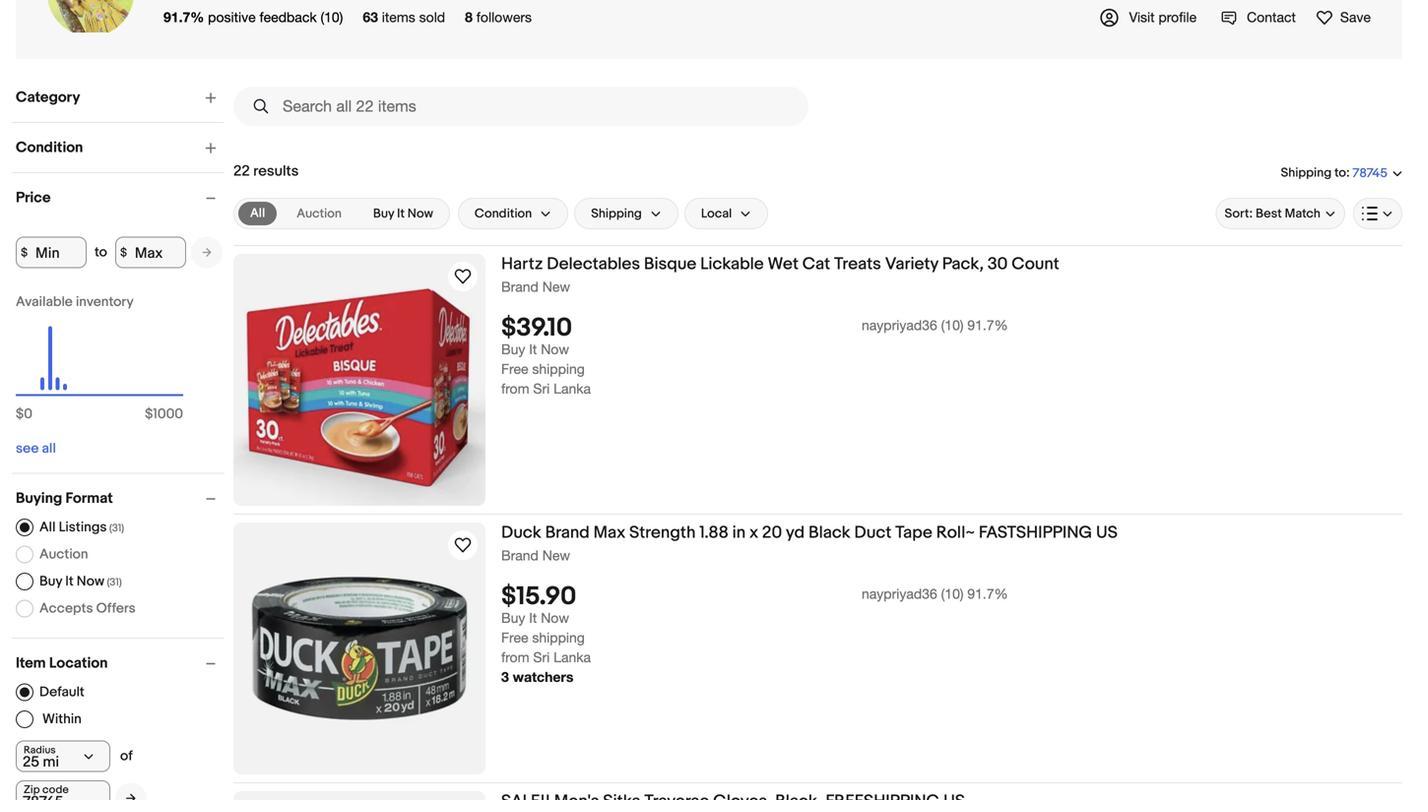Task type: vqa. For each thing, say whether or not it's contained in the screenshot.
sort: best match
yes



Task type: describe. For each thing, give the bounding box(es) containing it.
hartz delectables bisque lickable wet cat treats variety pack, 30 count brand new
[[501, 254, 1060, 295]]

main content containing $39.10
[[233, 79, 1403, 801]]

variety
[[885, 254, 939, 275]]

default
[[39, 684, 84, 701]]

shipping for shipping to : 78745
[[1281, 165, 1332, 181]]

sold
[[419, 9, 445, 25]]

Maximum Value in $ text field
[[115, 237, 186, 268]]

location
[[49, 655, 108, 673]]

from for naypriyad36 (10) 91.7% buy it now free shipping from sri lanka 3 watchers
[[501, 650, 530, 666]]

buy it now
[[373, 206, 433, 221]]

buy up accepts
[[39, 574, 62, 590]]

price button
[[16, 189, 225, 207]]

format
[[66, 490, 113, 508]]

shipping to : 78745
[[1281, 165, 1388, 181]]

naypriyad36 for naypriyad36 (10) 91.7% buy it now free shipping from sri lanka
[[862, 317, 938, 334]]

contact link
[[1222, 9, 1296, 26]]

sale!! men's sitka traverse gloves, black, freeshipping us image
[[233, 792, 486, 801]]

all link
[[238, 202, 277, 226]]

now inside naypriyad36 (10) 91.7% buy it now free shipping from sri lanka 3 watchers
[[541, 610, 569, 627]]

lanka for naypriyad36 (10) 91.7% buy it now free shipping from sri lanka
[[554, 381, 591, 397]]

tape
[[896, 523, 933, 544]]

All selected text field
[[250, 205, 265, 223]]

3
[[501, 670, 509, 686]]

0 horizontal spatial condition button
[[16, 139, 225, 157]]

available
[[16, 294, 73, 311]]

category
[[16, 89, 80, 106]]

buy it now (31)
[[39, 574, 122, 590]]

item location button
[[16, 655, 225, 673]]

91.7% positive feedback (10)
[[164, 9, 343, 25]]

condition inside main content
[[475, 206, 532, 221]]

visit profile link
[[1100, 9, 1197, 26]]

naypriyad36 (10) 91.7% buy it now free shipping from sri lanka 3 watchers
[[501, 586, 1008, 686]]

items
[[382, 9, 415, 25]]

watch hartz delectables bisque lickable wet cat treats variety pack, 30 count image
[[451, 265, 475, 289]]

lanka for naypriyad36 (10) 91.7% buy it now free shipping from sri lanka 3 watchers
[[554, 650, 591, 666]]

duck brand max strength 1.88 in x 20 yd black duct tape roll~ fastshipping us heading
[[501, 523, 1118, 544]]

buying format
[[16, 490, 113, 508]]

inventory
[[76, 294, 134, 311]]

naypriyad36 for naypriyad36 (10) 91.7% buy it now free shipping from sri lanka 3 watchers
[[862, 586, 938, 603]]

buy inside naypriyad36 (10) 91.7% buy it now free shipping from sri lanka 3 watchers
[[501, 610, 525, 627]]

8 followers
[[465, 9, 532, 25]]

all for all
[[250, 206, 265, 221]]

yd
[[786, 523, 805, 544]]

category button
[[16, 89, 225, 106]]

shipping for naypriyad36 (10) 91.7% buy it now free shipping from sri lanka
[[532, 361, 585, 377]]

results
[[253, 163, 299, 180]]

1.88
[[700, 523, 729, 544]]

0 horizontal spatial auction
[[39, 546, 88, 563]]

$ up see
[[16, 406, 24, 423]]

count
[[1012, 254, 1060, 275]]

best
[[1256, 206, 1282, 221]]

followers
[[477, 9, 532, 25]]

sri for naypriyad36 (10) 91.7% buy it now free shipping from sri lanka 3 watchers
[[533, 650, 550, 666]]

visit
[[1130, 9, 1155, 25]]

0 vertical spatial condition
[[16, 139, 83, 157]]

it inside the naypriyad36 (10) 91.7% buy it now free shipping from sri lanka
[[529, 342, 537, 358]]

save
[[1341, 9, 1371, 25]]

$15.90
[[501, 582, 577, 613]]

watch duck brand max strength 1.88 in x 20 yd black duct tape roll~ fastshipping us image
[[451, 534, 475, 558]]

1 vertical spatial brand
[[545, 523, 590, 544]]

duck brand max strength 1.88 in x 20 yd black duct tape roll~ fastshipping us brand new
[[501, 523, 1118, 564]]

listings
[[59, 519, 107, 536]]

accepts offers
[[39, 601, 136, 617]]

x
[[750, 523, 759, 544]]

max
[[594, 523, 626, 544]]

all listings (31)
[[39, 519, 124, 536]]

watchers
[[513, 670, 574, 686]]

sort: best match
[[1225, 206, 1321, 221]]

91.7% for naypriyad36 (10) 91.7% buy it now free shipping from sri lanka
[[968, 317, 1008, 334]]

see all
[[16, 441, 56, 458]]

0 vertical spatial 91.7%
[[164, 9, 204, 25]]

$ 0
[[16, 406, 32, 423]]

available inventory
[[16, 294, 134, 311]]

all for all listings (31)
[[39, 519, 56, 536]]

sri for naypriyad36 (10) 91.7% buy it now free shipping from sri lanka
[[533, 381, 550, 397]]

save button
[[1316, 7, 1371, 28]]

91.7% for naypriyad36 (10) 91.7% buy it now free shipping from sri lanka 3 watchers
[[968, 586, 1008, 603]]

offers
[[96, 601, 136, 617]]

buying format button
[[16, 490, 225, 508]]

local button
[[684, 198, 769, 230]]

it inside buy it now link
[[397, 206, 405, 221]]

fastshipping
[[979, 523, 1093, 544]]

accepts
[[39, 601, 93, 617]]

1000
[[153, 406, 183, 423]]

brand inside hartz delectables bisque lickable wet cat treats variety pack, 30 count brand new
[[501, 279, 539, 295]]

all
[[42, 441, 56, 458]]

buying
[[16, 490, 62, 508]]

sort: best match button
[[1216, 198, 1346, 230]]

strength
[[629, 523, 696, 544]]

now inside the naypriyad36 (10) 91.7% buy it now free shipping from sri lanka
[[541, 342, 569, 358]]



Task type: locate. For each thing, give the bounding box(es) containing it.
0 vertical spatial new
[[543, 279, 570, 295]]

0
[[24, 406, 32, 423]]

match
[[1285, 206, 1321, 221]]

it
[[397, 206, 405, 221], [529, 342, 537, 358], [65, 574, 74, 590], [529, 610, 537, 627]]

it inside naypriyad36 (10) 91.7% buy it now free shipping from sri lanka 3 watchers
[[529, 610, 537, 627]]

2 shipping from the top
[[532, 630, 585, 646]]

0 vertical spatial sri
[[533, 381, 550, 397]]

(10) inside naypriyad36 (10) 91.7% buy it now free shipping from sri lanka 3 watchers
[[941, 586, 964, 603]]

0 horizontal spatial to
[[95, 244, 107, 261]]

0 horizontal spatial all
[[39, 519, 56, 536]]

apply within filter image
[[126, 793, 136, 801]]

1 vertical spatial shipping
[[591, 206, 642, 221]]

(10) for naypriyad36 (10) 91.7% buy it now free shipping from sri lanka 3 watchers
[[941, 586, 964, 603]]

1 from from the top
[[501, 381, 530, 397]]

buy down hartz
[[501, 342, 525, 358]]

(10) down hartz delectables bisque lickable wet cat treats variety pack, 30 count link
[[941, 317, 964, 334]]

0 vertical spatial lanka
[[554, 381, 591, 397]]

all
[[250, 206, 265, 221], [39, 519, 56, 536]]

shipping button
[[574, 198, 679, 230]]

it right auction link
[[397, 206, 405, 221]]

0 vertical spatial from
[[501, 381, 530, 397]]

91.7% down the 30
[[968, 317, 1008, 334]]

(10) down duck brand max strength 1.88 in x 20 yd black duct tape roll~ fastshipping us "link"
[[941, 586, 964, 603]]

hartz delectables bisque lickable wet cat treats variety pack, 30 count heading
[[501, 254, 1060, 275]]

us
[[1096, 523, 1118, 544]]

contact
[[1247, 9, 1296, 25]]

sri inside the naypriyad36 (10) 91.7% buy it now free shipping from sri lanka
[[533, 381, 550, 397]]

naypriyad36 inside naypriyad36 (10) 91.7% buy it now free shipping from sri lanka 3 watchers
[[862, 586, 938, 603]]

shipping down $39.10
[[532, 361, 585, 377]]

(31) down buying format dropdown button
[[109, 522, 124, 535]]

condition up hartz
[[475, 206, 532, 221]]

naypriyad36
[[862, 317, 938, 334], [862, 586, 938, 603]]

naypriyad36 inside the naypriyad36 (10) 91.7% buy it now free shipping from sri lanka
[[862, 317, 938, 334]]

63
[[363, 9, 378, 25]]

naypriyad36 down tape
[[862, 586, 938, 603]]

naypriyad36 down variety on the right of page
[[862, 317, 938, 334]]

shipping up "watchers"
[[532, 630, 585, 646]]

1 shipping from the top
[[532, 361, 585, 377]]

it up "watchers"
[[529, 610, 537, 627]]

buy it now link
[[361, 202, 445, 226]]

1 horizontal spatial condition
[[475, 206, 532, 221]]

2 vertical spatial 91.7%
[[968, 586, 1008, 603]]

price
[[16, 189, 51, 207]]

1 vertical spatial all
[[39, 519, 56, 536]]

duct
[[855, 523, 892, 544]]

(10) for naypriyad36 (10) 91.7% buy it now free shipping from sri lanka
[[941, 317, 964, 334]]

see all button
[[16, 441, 56, 458]]

91.7%
[[164, 9, 204, 25], [968, 317, 1008, 334], [968, 586, 1008, 603]]

0 vertical spatial to
[[1335, 165, 1347, 181]]

from inside the naypriyad36 (10) 91.7% buy it now free shipping from sri lanka
[[501, 381, 530, 397]]

0 vertical spatial condition button
[[16, 139, 225, 157]]

0 vertical spatial shipping
[[532, 361, 585, 377]]

shipping inside naypriyad36 (10) 91.7% buy it now free shipping from sri lanka 3 watchers
[[532, 630, 585, 646]]

to left maximum value in $ text box
[[95, 244, 107, 261]]

from for naypriyad36 (10) 91.7% buy it now free shipping from sri lanka
[[501, 381, 530, 397]]

to left 78745
[[1335, 165, 1347, 181]]

(31) inside buy it now (31)
[[107, 577, 122, 589]]

hartz delectables bisque lickable wet cat treats variety pack, 30 count link
[[501, 254, 1403, 278]]

$ up available on the left
[[21, 246, 28, 260]]

main content
[[233, 79, 1403, 801]]

91.7% inside naypriyad36 (10) 91.7% buy it now free shipping from sri lanka 3 watchers
[[968, 586, 1008, 603]]

1 vertical spatial condition
[[475, 206, 532, 221]]

condition down 'category'
[[16, 139, 83, 157]]

1 vertical spatial lanka
[[554, 650, 591, 666]]

graph of available inventory between $0 and $1000+ image
[[16, 294, 183, 433]]

None text field
[[16, 781, 110, 801]]

shipping inside the naypriyad36 (10) 91.7% buy it now free shipping from sri lanka
[[532, 361, 585, 377]]

(10) left 63
[[321, 9, 343, 25]]

from inside naypriyad36 (10) 91.7% buy it now free shipping from sri lanka 3 watchers
[[501, 650, 530, 666]]

shipping
[[532, 361, 585, 377], [532, 630, 585, 646]]

listing options selector. list view selected. image
[[1362, 206, 1394, 222]]

8
[[465, 9, 473, 25]]

(31) inside all listings (31)
[[109, 522, 124, 535]]

shipping inside the shipping to : 78745
[[1281, 165, 1332, 181]]

free down $39.10
[[501, 361, 528, 377]]

1 vertical spatial condition button
[[458, 198, 569, 230]]

new
[[543, 279, 570, 295], [543, 548, 570, 564]]

from down $39.10
[[501, 381, 530, 397]]

sri up "watchers"
[[533, 650, 550, 666]]

1 vertical spatial free
[[501, 630, 528, 646]]

lanka inside the naypriyad36 (10) 91.7% buy it now free shipping from sri lanka
[[554, 381, 591, 397]]

free up 3
[[501, 630, 528, 646]]

1 horizontal spatial auction
[[297, 206, 342, 221]]

sort:
[[1225, 206, 1253, 221]]

1 free from the top
[[501, 361, 528, 377]]

sri down $39.10
[[533, 381, 550, 397]]

auction down results
[[297, 206, 342, 221]]

black
[[809, 523, 851, 544]]

1 sri from the top
[[533, 381, 550, 397]]

local
[[701, 206, 732, 221]]

2 free from the top
[[501, 630, 528, 646]]

condition button up hartz
[[458, 198, 569, 230]]

lanka inside naypriyad36 (10) 91.7% buy it now free shipping from sri lanka 3 watchers
[[554, 650, 591, 666]]

auction up buy it now (31)
[[39, 546, 88, 563]]

20
[[762, 523, 782, 544]]

shipping
[[1281, 165, 1332, 181], [591, 206, 642, 221]]

$ up inventory
[[120, 246, 127, 260]]

treats
[[834, 254, 882, 275]]

 (31) items text field for (31)
[[107, 522, 124, 535]]

0 horizontal spatial shipping
[[591, 206, 642, 221]]

1 vertical spatial to
[[95, 244, 107, 261]]

Search all 22 items field
[[233, 87, 809, 126]]

1 vertical spatial (31)
[[107, 577, 122, 589]]

hartz delectables bisque lickable wet cat treats variety pack, 30 count image
[[233, 254, 486, 506]]

2 lanka from the top
[[554, 650, 591, 666]]

default link
[[16, 684, 84, 702]]

of
[[120, 749, 133, 765]]

naypriyad36 (10) 91.7% buy it now free shipping from sri lanka
[[501, 317, 1008, 397]]

lanka down $39.10
[[554, 381, 591, 397]]

item
[[16, 655, 46, 673]]

0 vertical spatial auction
[[297, 206, 342, 221]]

buy right auction link
[[373, 206, 394, 221]]

buy inside the naypriyad36 (10) 91.7% buy it now free shipping from sri lanka
[[501, 342, 525, 358]]

duck
[[501, 523, 542, 544]]

sri
[[533, 381, 550, 397], [533, 650, 550, 666]]

2 vertical spatial (10)
[[941, 586, 964, 603]]

profile
[[1159, 9, 1197, 25]]

1 vertical spatial shipping
[[532, 630, 585, 646]]

roll~
[[937, 523, 975, 544]]

visit profile
[[1130, 9, 1197, 25]]

all down 22 results
[[250, 206, 265, 221]]

auction
[[297, 206, 342, 221], [39, 546, 88, 563]]

heading
[[501, 792, 965, 801]]

$39.10
[[501, 313, 572, 344]]

brand left max at the left of page
[[545, 523, 590, 544]]

0 vertical spatial (31)
[[109, 522, 124, 535]]

brand
[[501, 279, 539, 295], [545, 523, 590, 544], [501, 548, 539, 564]]

positive
[[208, 9, 256, 25]]

shipping inside dropdown button
[[591, 206, 642, 221]]

free for naypriyad36 (10) 91.7% buy it now free shipping from sri lanka 3 watchers
[[501, 630, 528, 646]]

shipping for naypriyad36 (10) 91.7% buy it now free shipping from sri lanka 3 watchers
[[532, 630, 585, 646]]

91.7% down roll~ at the bottom right of page
[[968, 586, 1008, 603]]

:
[[1347, 165, 1350, 181]]

new down hartz
[[543, 279, 570, 295]]

 (31) items text field for now
[[104, 577, 122, 589]]

item location
[[16, 655, 108, 673]]

free for naypriyad36 (10) 91.7% buy it now free shipping from sri lanka
[[501, 361, 528, 377]]

now
[[408, 206, 433, 221], [541, 342, 569, 358], [77, 574, 104, 590], [541, 610, 569, 627]]

63 items sold
[[363, 9, 445, 25]]

new inside the duck brand max strength 1.88 in x 20 yd black duct tape roll~ fastshipping us brand new
[[543, 548, 570, 564]]

condition button down category dropdown button
[[16, 139, 225, 157]]

1 naypriyad36 from the top
[[862, 317, 938, 334]]

$
[[21, 246, 28, 260], [120, 246, 127, 260], [16, 406, 24, 423], [145, 406, 153, 423]]

brand down duck
[[501, 548, 539, 564]]

1 vertical spatial naypriyad36
[[862, 586, 938, 603]]

(10) inside the naypriyad36 (10) 91.7% buy it now free shipping from sri lanka
[[941, 317, 964, 334]]

 (31) items text field up offers
[[104, 577, 122, 589]]

$ 1000
[[145, 406, 183, 423]]

1 lanka from the top
[[554, 381, 591, 397]]

1 horizontal spatial to
[[1335, 165, 1347, 181]]

now inside buy it now link
[[408, 206, 433, 221]]

it up accepts
[[65, 574, 74, 590]]

to inside the shipping to : 78745
[[1335, 165, 1347, 181]]

2 from from the top
[[501, 650, 530, 666]]

0 vertical spatial free
[[501, 361, 528, 377]]

auction inside main content
[[297, 206, 342, 221]]

brand down hartz
[[501, 279, 539, 295]]

shipping up match
[[1281, 165, 1332, 181]]

1 horizontal spatial shipping
[[1281, 165, 1332, 181]]

22 results
[[233, 163, 299, 180]]

within
[[42, 712, 82, 728]]

auction link
[[285, 202, 354, 226]]

1 vertical spatial auction
[[39, 546, 88, 563]]

pack,
[[942, 254, 984, 275]]

free inside naypriyad36 (10) 91.7% buy it now free shipping from sri lanka 3 watchers
[[501, 630, 528, 646]]

1 vertical spatial new
[[543, 548, 570, 564]]

1 horizontal spatial all
[[250, 206, 265, 221]]

1 vertical spatial (10)
[[941, 317, 964, 334]]

duck brand max strength 1.88 in x 20 yd black duct tape roll~ fastshipping us link
[[501, 523, 1403, 547]]

(31) up offers
[[107, 577, 122, 589]]

in
[[733, 523, 746, 544]]

30
[[988, 254, 1008, 275]]

0 vertical spatial  (31) items text field
[[107, 522, 124, 535]]

0 vertical spatial (10)
[[321, 9, 343, 25]]

free inside the naypriyad36 (10) 91.7% buy it now free shipping from sri lanka
[[501, 361, 528, 377]]

condition
[[16, 139, 83, 157], [475, 206, 532, 221]]

new inside hartz delectables bisque lickable wet cat treats variety pack, 30 count brand new
[[543, 279, 570, 295]]

duck brand max strength 1.88 in x 20 yd black duct tape roll~ fastshipping us image
[[233, 523, 486, 775]]

78745
[[1353, 166, 1388, 181]]

2 new from the top
[[543, 548, 570, 564]]

cat
[[803, 254, 831, 275]]

new up '$15.90'
[[543, 548, 570, 564]]

 (31) Items text field
[[107, 522, 124, 535], [104, 577, 122, 589]]

0 vertical spatial brand
[[501, 279, 539, 295]]

Minimum Value in $ text field
[[16, 237, 87, 268]]

all down buying
[[39, 519, 56, 536]]

buy up 3
[[501, 610, 525, 627]]

22
[[233, 163, 250, 180]]

0 horizontal spatial condition
[[16, 139, 83, 157]]

2 sri from the top
[[533, 650, 550, 666]]

0 vertical spatial all
[[250, 206, 265, 221]]

1 vertical spatial 91.7%
[[968, 317, 1008, 334]]

lanka up "watchers"
[[554, 650, 591, 666]]

0 vertical spatial naypriyad36
[[862, 317, 938, 334]]

see
[[16, 441, 39, 458]]

shipping up the delectables
[[591, 206, 642, 221]]

$ up buying format dropdown button
[[145, 406, 153, 423]]

2 naypriyad36 from the top
[[862, 586, 938, 603]]

2 vertical spatial brand
[[501, 548, 539, 564]]

1 vertical spatial from
[[501, 650, 530, 666]]

lickable
[[700, 254, 764, 275]]

1 new from the top
[[543, 279, 570, 295]]

91.7% inside the naypriyad36 (10) 91.7% buy it now free shipping from sri lanka
[[968, 317, 1008, 334]]

bisque
[[644, 254, 697, 275]]

it down hartz
[[529, 342, 537, 358]]

91.7% left the positive
[[164, 9, 204, 25]]

1 vertical spatial  (31) items text field
[[104, 577, 122, 589]]

1 horizontal spatial condition button
[[458, 198, 569, 230]]

0 vertical spatial shipping
[[1281, 165, 1332, 181]]

1 vertical spatial sri
[[533, 650, 550, 666]]

wet
[[768, 254, 799, 275]]

sri inside naypriyad36 (10) 91.7% buy it now free shipping from sri lanka 3 watchers
[[533, 650, 550, 666]]

from up 3
[[501, 650, 530, 666]]

shipping for shipping
[[591, 206, 642, 221]]

delectables
[[547, 254, 640, 275]]

 (31) items text field down buying format dropdown button
[[107, 522, 124, 535]]

feedback
[[260, 9, 317, 25]]



